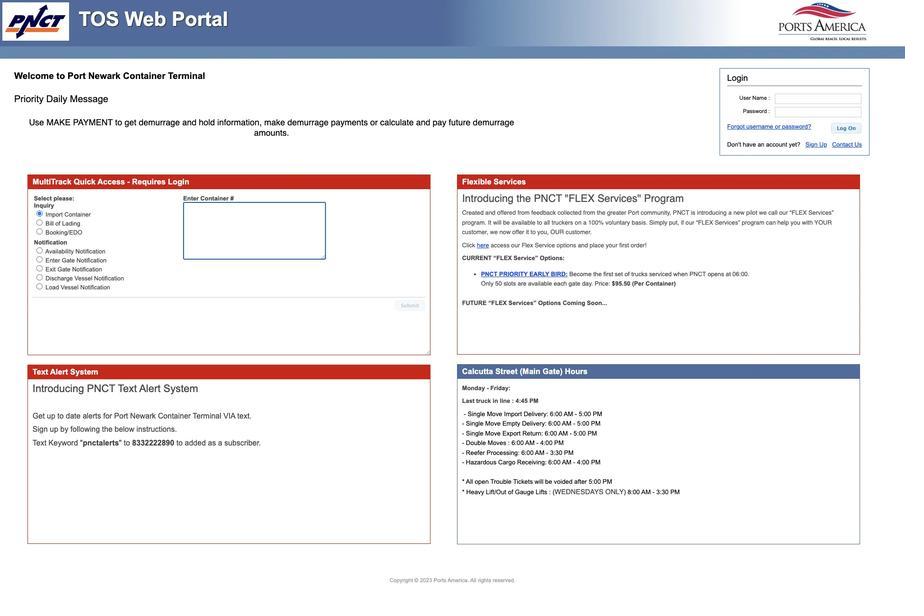 Task type: vqa. For each thing, say whether or not it's contained in the screenshot.
Vessel
yes



Task type: describe. For each thing, give the bounding box(es) containing it.
50
[[495, 280, 502, 287]]

created
[[462, 209, 484, 217]]

1 horizontal spatial system
[[164, 383, 198, 395]]

rights
[[478, 578, 492, 584]]

0 vertical spatial single
[[468, 411, 486, 418]]

order!
[[631, 242, 647, 249]]

truck
[[477, 398, 491, 405]]

port inside created and offered from feedback collected from the greater port community, pnct is introducing a new pilot we call our "flex services" program. it will be available to all truckers on a 100% voluntary basis. simply put, if our "flex services" program can help you with your customer, we now offer it to you, our customer.
[[628, 209, 639, 217]]

8332222890
[[132, 439, 174, 447]]

you,
[[538, 229, 549, 236]]

and down customer.
[[578, 242, 588, 249]]

1 horizontal spatial newark
[[130, 412, 156, 420]]

100%
[[589, 219, 604, 226]]

hold
[[199, 117, 215, 127]]

program.
[[462, 219, 487, 226]]

empty
[[503, 421, 521, 428]]

load vessel notification
[[46, 284, 110, 291]]

pnct up 'only'
[[481, 271, 498, 278]]

1 vertical spatial login
[[168, 178, 189, 187]]

now
[[500, 229, 511, 236]]

am inside wednesdays only ) 8:00 am - 3:30 pm
[[642, 489, 651, 496]]

greater
[[607, 209, 627, 217]]

for
[[103, 412, 112, 420]]

subscriber.
[[224, 439, 261, 447]]

: inside - single move import delivery: 6:00 am - 5:00 pm - single move empty delivery: 6:00 am - 5:00 pm - single move export return: 6:00 am - 5:00 pm - double moves : 6:00 am - 4:00 pm - reefer processing: 6:00 am - 3:30 pm - hazardous cargo receiving: 6:00 am - 4:00 pm
[[508, 440, 510, 447]]

gauge
[[515, 489, 534, 496]]

get
[[33, 412, 45, 420]]

calcutta
[[462, 367, 494, 376]]

on
[[575, 219, 582, 226]]

the inside the pnct priority early bird: become the first set of trucks serviced when pnct opens at 06:00. only 50 slots are available each gate day. price: $95.50 (per container)
[[594, 271, 602, 278]]

keyword
[[49, 439, 78, 447]]

0 vertical spatial a
[[729, 209, 732, 217]]

date
[[66, 412, 81, 420]]

notification for discharge vessel notification
[[94, 275, 124, 282]]

access
[[97, 178, 125, 187]]

text keyword " pnctalerts " to 8332222890 to added as a subscriber.
[[33, 439, 261, 447]]

notification for enter gate notification
[[77, 257, 107, 264]]

0 vertical spatial move
[[487, 411, 503, 418]]

welcome
[[14, 71, 54, 81]]

2 vertical spatial our
[[512, 242, 520, 249]]

amounts.
[[254, 128, 289, 138]]

gate for exit
[[57, 266, 71, 273]]

to down below
[[124, 439, 130, 447]]

select
[[34, 195, 52, 202]]

3:30 inside - single move import delivery: 6:00 am - 5:00 pm - single move empty delivery: 6:00 am - 5:00 pm - single move export return: 6:00 am - 5:00 pm - double moves : 6:00 am - 4:00 pm - reefer processing: 6:00 am - 3:30 pm - hazardous cargo receiving: 6:00 am - 4:00 pm
[[550, 450, 563, 457]]

priority
[[500, 271, 528, 278]]

export
[[503, 430, 521, 437]]

click
[[462, 242, 476, 249]]

pnct inside created and offered from feedback collected from the greater port community, pnct is introducing a new pilot we call our "flex services" program. it will be available to all truckers on a 100% voluntary basis. simply put, if our "flex services" program can help you with your customer, we now offer it to you, our customer.
[[673, 209, 690, 217]]

1 from from the left
[[518, 209, 530, 217]]

user
[[740, 95, 751, 101]]

receiving:
[[517, 459, 547, 466]]

0 vertical spatial first
[[620, 242, 629, 249]]

1 horizontal spatial or
[[776, 123, 781, 130]]

to up priority daily message
[[56, 71, 65, 81]]

text for keyword
[[33, 439, 46, 447]]

community,
[[641, 209, 672, 217]]

name
[[753, 95, 767, 101]]

added
[[185, 439, 206, 447]]

to left added in the bottom of the page
[[176, 439, 183, 447]]

wednesdays
[[555, 488, 604, 496]]

get up to date alerts for port newark container terminal via text.
[[33, 412, 252, 420]]

introducing pnct text alert system
[[33, 383, 198, 395]]

each
[[554, 280, 567, 287]]

multitrack
[[33, 178, 72, 187]]

or inside the use make payment to get demurrage and hold information, make demurrage payments or calculate and pay future demurrage amounts.
[[370, 117, 378, 127]]

* for * all open trouble tickets will be voided after 5:00 pm
[[462, 479, 465, 486]]

pnct up for
[[87, 383, 115, 395]]

following
[[70, 426, 100, 434]]

cargo
[[499, 459, 516, 466]]

import container
[[46, 211, 91, 218]]

is
[[691, 209, 696, 217]]

forgot username or password? link
[[728, 123, 812, 130]]

friday:
[[491, 385, 511, 392]]

available inside created and offered from feedback collected from the greater port community, pnct is introducing a new pilot we call our "flex services" program. it will be available to all truckers on a 100% voluntary basis. simply put, if our "flex services" program can help you with your customer, we now offer it to you, our customer.
[[512, 219, 536, 226]]

vessel for discharge
[[75, 275, 92, 282]]

0 horizontal spatial system
[[70, 368, 98, 377]]

return:
[[523, 430, 543, 437]]

1 horizontal spatial sign
[[806, 141, 818, 148]]

us
[[855, 141, 863, 148]]

it
[[488, 219, 492, 226]]

future
[[449, 117, 471, 127]]

1 horizontal spatial our
[[686, 219, 695, 226]]

reefer
[[466, 450, 485, 457]]

moves
[[488, 440, 507, 447]]

bill of lading
[[46, 220, 80, 227]]

and left pay
[[416, 117, 431, 127]]

log
[[837, 125, 847, 131]]

program
[[742, 219, 765, 226]]

booking/edo
[[46, 229, 82, 236]]

offered
[[497, 209, 516, 217]]

: left (
[[549, 489, 551, 496]]

with
[[803, 219, 813, 226]]

wednesdays only ) 8:00 am - 3:30 pm
[[555, 488, 680, 496]]

1 horizontal spatial login
[[728, 73, 748, 83]]

exit gate notification
[[46, 266, 102, 273]]

0 horizontal spatial alert
[[50, 368, 68, 377]]

3 demurrage from the left
[[473, 117, 514, 127]]

* for * heavy lift/out of gauge lifts : (
[[462, 489, 465, 496]]

copyright © 2023 ports america. all rights reserved.
[[390, 578, 516, 584]]

1 vertical spatial single
[[466, 421, 484, 428]]

to inside the use make payment to get demurrage and hold information, make demurrage payments or calculate and pay future demurrage amounts.
[[115, 117, 122, 127]]

available inside the pnct priority early bird: become the first set of trucks serviced when pnct opens at 06:00. only 50 slots are available each gate day. price: $95.50 (per container)
[[529, 280, 552, 287]]

information,
[[217, 117, 262, 127]]

services
[[494, 178, 526, 187]]

2 vertical spatial single
[[466, 430, 484, 437]]

message
[[70, 94, 108, 104]]

truckers
[[552, 219, 574, 226]]

"flex down access
[[494, 255, 512, 262]]

1 horizontal spatial port
[[114, 412, 128, 420]]

discharge vessel notification
[[46, 275, 124, 282]]

1 demurrage from the left
[[139, 117, 180, 127]]

if
[[681, 219, 684, 226]]

sign up by following the below instructions.
[[33, 426, 177, 434]]

1 vertical spatial terminal
[[193, 412, 221, 420]]

call
[[769, 209, 778, 217]]

inquiry
[[34, 202, 54, 209]]

flexible services
[[462, 178, 526, 187]]

0 vertical spatial port
[[68, 71, 86, 81]]

introducing for introducing pnct text alert system
[[33, 383, 84, 395]]

get
[[125, 117, 136, 127]]

first inside the pnct priority early bird: become the first set of trucks serviced when pnct opens at 06:00. only 50 slots are available each gate day. price: $95.50 (per container)
[[604, 271, 614, 278]]

welcome to port newark container terminal
[[14, 71, 205, 81]]

copyright
[[390, 578, 413, 584]]

vessel for load
[[61, 284, 79, 291]]

(main
[[520, 367, 541, 376]]

2 vertical spatial a
[[218, 439, 222, 447]]

text for alert
[[33, 368, 48, 377]]

your
[[606, 242, 618, 249]]

our
[[551, 229, 564, 236]]

password?
[[783, 123, 812, 130]]

bill
[[46, 220, 54, 227]]

monday - friday:
[[462, 385, 511, 392]]

make
[[264, 117, 285, 127]]

and left hold
[[182, 117, 197, 127]]



Task type: locate. For each thing, give the bounding box(es) containing it.
1 horizontal spatial will
[[535, 479, 544, 486]]

will
[[493, 219, 502, 226], [535, 479, 544, 486]]

0 vertical spatial text
[[33, 368, 48, 377]]

double
[[466, 440, 486, 447]]

and up it
[[486, 209, 496, 217]]

be down offered
[[503, 219, 510, 226]]

5:00
[[579, 411, 591, 418], [577, 421, 590, 428], [574, 430, 586, 437], [589, 479, 601, 486]]

help
[[778, 219, 789, 226]]

requires
[[132, 178, 166, 187]]

the up day. price:
[[594, 271, 602, 278]]

text up get
[[33, 368, 48, 377]]

a right as
[[218, 439, 222, 447]]

0 vertical spatial delivery:
[[524, 411, 549, 418]]

from
[[518, 209, 530, 217], [584, 209, 596, 217]]

up for get
[[47, 412, 55, 420]]

calcutta street (main gate) hours
[[462, 367, 588, 376]]

0 vertical spatial vessel
[[75, 275, 92, 282]]

gripsmall diagonal se image
[[424, 349, 430, 355]]

container)
[[646, 280, 676, 287]]

4:00 pm
[[541, 440, 564, 447]]

available down early
[[529, 280, 552, 287]]

2 horizontal spatial a
[[729, 209, 732, 217]]

"flex up you at the top
[[790, 209, 807, 217]]

None text field
[[183, 202, 326, 260]]

5:00 down hours
[[579, 411, 591, 418]]

services" up your
[[809, 209, 834, 217]]

gate up exit gate notification
[[62, 257, 75, 264]]

import up empty
[[504, 411, 522, 418]]

0 horizontal spatial or
[[370, 117, 378, 127]]

:
[[769, 95, 771, 101], [769, 108, 771, 114], [512, 398, 514, 405], [508, 440, 510, 447], [549, 489, 551, 496]]

sign down get
[[33, 426, 48, 434]]

2 horizontal spatial of
[[625, 271, 630, 278]]

" down following
[[80, 439, 83, 447]]

3:30 down 4:00 pm at bottom right
[[550, 450, 563, 457]]

to right it
[[531, 229, 536, 236]]

5:00 right am -
[[574, 430, 586, 437]]

move down in
[[487, 411, 503, 418]]

"flex down 50
[[489, 299, 507, 307]]

1 horizontal spatial introducing
[[462, 193, 514, 205]]

1 vertical spatial will
[[535, 479, 544, 486]]

0 vertical spatial 3:30
[[550, 450, 563, 457]]

* heavy lift/out of gauge lifts : (
[[462, 489, 555, 496]]

2 horizontal spatial demurrage
[[473, 117, 514, 127]]

0 vertical spatial of
[[55, 220, 60, 227]]

2 vertical spatial port
[[114, 412, 128, 420]]

1 horizontal spatial a
[[584, 219, 587, 226]]

enter for enter container #
[[183, 195, 199, 202]]

1 vertical spatial services"
[[715, 219, 741, 226]]

0 horizontal spatial 3:30
[[550, 450, 563, 457]]

06:00.
[[733, 271, 750, 278]]

to left all
[[538, 219, 543, 226]]

None text field
[[776, 94, 862, 104]]

gate up 'discharge'
[[57, 266, 71, 273]]

0 vertical spatial up
[[47, 412, 55, 420]]

contact us link
[[833, 141, 863, 148]]

of
[[55, 220, 60, 227], [625, 271, 630, 278], [508, 489, 514, 496]]

the down for
[[102, 426, 113, 434]]

text up get up to date alerts for port newark container terminal via text.
[[118, 383, 137, 395]]

pnct right when at the top right of page
[[690, 271, 706, 278]]

0 horizontal spatial a
[[218, 439, 222, 447]]

1 horizontal spatial 3:30
[[657, 489, 669, 496]]

delivery: up return:
[[522, 421, 547, 428]]

0 horizontal spatial newark
[[88, 71, 121, 81]]

1 vertical spatial a
[[584, 219, 587, 226]]

5:00 up 4:00
[[577, 421, 590, 428]]

notification up the availability at the top left
[[34, 239, 67, 246]]

tickets
[[514, 479, 533, 486]]

up right get
[[47, 412, 55, 420]]

first left set
[[604, 271, 614, 278]]

1 vertical spatial import
[[504, 411, 522, 418]]

text alert system
[[33, 368, 98, 377]]

vessel
[[75, 275, 92, 282], [61, 284, 79, 291]]

: down export
[[508, 440, 510, 447]]

terminal
[[168, 71, 205, 81], [193, 412, 221, 420]]

2 horizontal spatial port
[[628, 209, 639, 217]]

options:
[[540, 255, 565, 262]]

1 vertical spatial all
[[471, 578, 477, 584]]

import
[[46, 211, 63, 218], [504, 411, 522, 418]]

services" down are
[[509, 299, 537, 307]]

to left get
[[115, 117, 122, 127]]

1 vertical spatial system
[[164, 383, 198, 395]]

1 * from the top
[[462, 479, 465, 486]]

a right the on
[[584, 219, 587, 226]]

here
[[477, 242, 489, 249]]

pilot
[[747, 209, 758, 217]]

introducing for introducing the pnct "flex services" program
[[462, 193, 514, 205]]

demurrage right the 'future'
[[473, 117, 514, 127]]

flex
[[522, 242, 533, 249]]

0 horizontal spatial port
[[68, 71, 86, 81]]

None radio
[[36, 211, 43, 217], [36, 220, 43, 226], [36, 248, 43, 254], [36, 266, 43, 272], [36, 275, 43, 281], [36, 211, 43, 217], [36, 220, 43, 226], [36, 248, 43, 254], [36, 266, 43, 272], [36, 275, 43, 281]]

2 demurrage from the left
[[288, 117, 329, 127]]

reserved.
[[493, 578, 516, 584]]

0 horizontal spatial demurrage
[[139, 117, 180, 127]]

" down below
[[119, 439, 122, 447]]

gate for enter
[[62, 257, 75, 264]]

0 horizontal spatial "
[[80, 439, 83, 447]]

will right it
[[493, 219, 502, 226]]

am
[[564, 411, 574, 418], [562, 421, 572, 428], [526, 440, 535, 447], [535, 450, 545, 457], [562, 459, 572, 466], [642, 489, 651, 496]]

0 vertical spatial terminal
[[168, 71, 205, 81]]

notification inside booking/edo notification
[[34, 239, 67, 246]]

1 vertical spatial we
[[490, 229, 498, 236]]

can
[[767, 219, 776, 226]]

opens
[[708, 271, 725, 278]]

basis.
[[632, 219, 648, 226]]

import up bill
[[46, 211, 63, 218]]

notification for exit gate notification
[[72, 266, 102, 273]]

up
[[820, 141, 828, 148]]

service"
[[514, 255, 539, 262]]

2 vertical spatial of
[[508, 489, 514, 496]]

1 horizontal spatial we
[[760, 209, 767, 217]]

move left empty
[[486, 421, 501, 428]]

the inside created and offered from feedback collected from the greater port community, pnct is introducing a new pilot we call our "flex services" program. it will be available to all truckers on a 100% voluntary basis. simply put, if our "flex services" program can help you with your customer, we now offer it to you, our customer.
[[597, 209, 606, 217]]

3:30 inside wednesdays only ) 8:00 am - 3:30 pm
[[657, 489, 669, 496]]

1 vertical spatial enter
[[46, 257, 60, 264]]

sign left the up at the right
[[806, 141, 818, 148]]

introducing down text alert system
[[33, 383, 84, 395]]

at
[[726, 271, 731, 278]]

in
[[493, 398, 498, 405]]

services" down new
[[715, 219, 741, 226]]

collected
[[558, 209, 582, 217]]

0 horizontal spatial we
[[490, 229, 498, 236]]

1 vertical spatial introducing
[[33, 383, 84, 395]]

simply
[[650, 219, 668, 226]]

pm inside wednesdays only ) 8:00 am - 3:30 pm
[[671, 489, 680, 496]]

notification down discharge vessel notification
[[80, 284, 110, 291]]

port up message
[[68, 71, 86, 81]]

we left call
[[760, 209, 767, 217]]

when
[[674, 271, 688, 278]]

1 vertical spatial available
[[529, 280, 552, 287]]

alert up get up to date alerts for port newark container terminal via text.
[[139, 383, 161, 395]]

0 vertical spatial all
[[466, 479, 473, 486]]

0 horizontal spatial from
[[518, 209, 530, 217]]

: right name
[[769, 95, 771, 101]]

enter left #
[[183, 195, 199, 202]]

payments
[[331, 117, 368, 127]]

0 vertical spatial *
[[462, 479, 465, 486]]

delivery: down "4:45"
[[524, 411, 549, 418]]

2 vertical spatial text
[[33, 439, 46, 447]]

newark up instructions.
[[130, 412, 156, 420]]

daily
[[46, 94, 67, 104]]

1 " from the left
[[80, 439, 83, 447]]

serviced
[[650, 271, 672, 278]]

introducing down flexible services
[[462, 193, 514, 205]]

log on
[[837, 125, 856, 131]]

become
[[570, 271, 592, 278]]

0 horizontal spatial will
[[493, 219, 502, 226]]

of inside the pnct priority early bird: become the first set of trucks serviced when pnct opens at 06:00. only 50 slots are available each gate day. price: $95.50 (per container)
[[625, 271, 630, 278]]

lift/out
[[486, 489, 507, 496]]

from up 100%
[[584, 209, 596, 217]]

day. price:
[[582, 280, 611, 287]]

future "flex services" options coming soon...
[[462, 299, 608, 307]]

1 vertical spatial of
[[625, 271, 630, 278]]

demurrage
[[139, 117, 180, 127], [288, 117, 329, 127], [473, 117, 514, 127]]

will up lifts
[[535, 479, 544, 486]]

0 vertical spatial sign
[[806, 141, 818, 148]]

* all open trouble tickets will be voided after 5:00 pm
[[462, 479, 613, 486]]

0 horizontal spatial our
[[512, 242, 520, 249]]

and inside created and offered from feedback collected from the greater port community, pnct is introducing a new pilot we call our "flex services" program. it will be available to all truckers on a 100% voluntary basis. simply put, if our "flex services" program can help you with your customer, we now offer it to you, our customer.
[[486, 209, 496, 217]]

pnct up if
[[673, 209, 690, 217]]

be inside created and offered from feedback collected from the greater port community, pnct is introducing a new pilot we call our "flex services" program. it will be available to all truckers on a 100% voluntary basis. simply put, if our "flex services" program can help you with your customer, we now offer it to you, our customer.
[[503, 219, 510, 226]]

0 vertical spatial available
[[512, 219, 536, 226]]

please:
[[54, 195, 74, 202]]

demurrage right get
[[139, 117, 180, 127]]

trucks
[[632, 271, 648, 278]]

1 vertical spatial port
[[628, 209, 639, 217]]

0 horizontal spatial introducing
[[33, 383, 84, 395]]

2 horizontal spatial services"
[[809, 209, 834, 217]]

up
[[47, 412, 55, 420], [50, 426, 58, 434]]

submit
[[401, 302, 420, 308]]

notification up enter gate notification
[[75, 248, 105, 255]]

1 vertical spatial 3:30
[[657, 489, 669, 496]]

priority daily message
[[14, 94, 114, 104]]

all
[[544, 219, 550, 226]]

notification up discharge vessel notification
[[72, 266, 102, 273]]

0 horizontal spatial of
[[55, 220, 60, 227]]

available up it
[[512, 219, 536, 226]]

import inside - single move import delivery: 6:00 am - 5:00 pm - single move empty delivery: 6:00 am - 5:00 pm - single move export return: 6:00 am - 5:00 pm - double moves : 6:00 am - 4:00 pm - reefer processing: 6:00 am - 3:30 pm - hazardous cargo receiving: 6:00 am - 4:00 pm
[[504, 411, 522, 418]]

pnctalerts
[[83, 439, 119, 447]]

0 horizontal spatial import
[[46, 211, 63, 218]]

of right set
[[625, 271, 630, 278]]

notification down availability notification
[[77, 257, 107, 264]]

2 " from the left
[[119, 439, 122, 447]]

pnct up feedback
[[534, 193, 562, 205]]

the up 100%
[[597, 209, 606, 217]]

1 vertical spatial *
[[462, 489, 465, 496]]

)
[[624, 489, 626, 496]]

1 vertical spatial up
[[50, 426, 58, 434]]

or
[[370, 117, 378, 127], [776, 123, 781, 130]]

0 vertical spatial services"
[[809, 209, 834, 217]]

only
[[606, 488, 624, 496]]

2 * from the top
[[462, 489, 465, 496]]

* left open
[[462, 479, 465, 486]]

the down services
[[517, 193, 531, 205]]

trouble
[[491, 479, 512, 486]]

1 vertical spatial alert
[[139, 383, 161, 395]]

1 horizontal spatial import
[[504, 411, 522, 418]]

2 from from the left
[[584, 209, 596, 217]]

enter for enter gate notification
[[46, 257, 60, 264]]

login up user
[[728, 73, 748, 83]]

soon...
[[587, 299, 608, 307]]

enter up exit
[[46, 257, 60, 264]]

None radio
[[36, 229, 43, 235], [36, 257, 43, 263], [36, 284, 43, 290], [36, 229, 43, 235], [36, 257, 43, 263], [36, 284, 43, 290]]

up left by
[[50, 426, 58, 434]]

of left gauge
[[508, 489, 514, 496]]

notification up load vessel notification
[[94, 275, 124, 282]]

1 vertical spatial gate
[[57, 266, 71, 273]]

priority
[[14, 94, 44, 104]]

on
[[849, 125, 856, 131]]

services"
[[598, 193, 642, 205]]

: right password
[[769, 108, 771, 114]]

1 vertical spatial sign
[[33, 426, 48, 434]]

move up moves
[[486, 430, 501, 437]]

2 horizontal spatial our
[[780, 209, 788, 217]]

of right bill
[[55, 220, 60, 227]]

current "flex service" options:
[[462, 255, 565, 262]]

options
[[539, 299, 561, 307]]

: right line
[[512, 398, 514, 405]]

0 horizontal spatial sign
[[33, 426, 48, 434]]

None password field
[[776, 107, 862, 117]]

5:00 right 'after'
[[589, 479, 601, 486]]

1 vertical spatial delivery:
[[522, 421, 547, 428]]

our right if
[[686, 219, 695, 226]]

1 vertical spatial vessel
[[61, 284, 79, 291]]

0 vertical spatial we
[[760, 209, 767, 217]]

8:00
[[628, 489, 640, 496]]

1 vertical spatial first
[[604, 271, 614, 278]]

login right requires
[[168, 178, 189, 187]]

submit button
[[395, 301, 425, 311]]

- inside wednesdays only ) 8:00 am - 3:30 pm
[[653, 489, 655, 496]]

2 vertical spatial move
[[486, 430, 501, 437]]

don't have an account yet? sign up
[[728, 141, 828, 148]]

0 horizontal spatial login
[[168, 178, 189, 187]]

will inside created and offered from feedback collected from the greater port community, pnct is introducing a new pilot we call our "flex services" program. it will be available to all truckers on a 100% voluntary basis. simply put, if our "flex services" program can help you with your customer, we now offer it to you, our customer.
[[493, 219, 502, 226]]

select please: inquiry
[[34, 195, 74, 209]]

by
[[60, 426, 68, 434]]

booking/edo notification
[[34, 229, 82, 246]]

1 vertical spatial text
[[118, 383, 137, 395]]

processing:
[[487, 450, 520, 457]]

0 vertical spatial introducing
[[462, 193, 514, 205]]

newark up message
[[88, 71, 121, 81]]

0 vertical spatial newark
[[88, 71, 121, 81]]

3:30 right 8:00
[[657, 489, 669, 496]]

0 vertical spatial our
[[780, 209, 788, 217]]

to left date
[[57, 412, 64, 420]]

heavy
[[467, 489, 485, 496]]

text left keyword at the left
[[33, 439, 46, 447]]

current
[[462, 255, 492, 262]]

first right your
[[620, 242, 629, 249]]

or right username
[[776, 123, 781, 130]]

or left calculate
[[370, 117, 378, 127]]

"
[[80, 439, 83, 447], [119, 439, 122, 447]]

our left flex
[[512, 242, 520, 249]]

up for sign
[[50, 426, 58, 434]]

gate
[[569, 280, 581, 287]]

vessel down 'discharge'
[[61, 284, 79, 291]]

have
[[743, 141, 756, 148]]

log on button
[[832, 123, 862, 133]]

ports
[[434, 578, 447, 584]]

"flex down the introducing
[[697, 219, 714, 226]]

and
[[182, 117, 197, 127], [416, 117, 431, 127], [486, 209, 496, 217], [578, 242, 588, 249]]

alert up date
[[50, 368, 68, 377]]

open
[[475, 479, 489, 486]]

username
[[747, 123, 774, 130]]

a left new
[[729, 209, 732, 217]]

0 vertical spatial system
[[70, 368, 98, 377]]

2 vertical spatial services"
[[509, 299, 537, 307]]

vessel up load vessel notification
[[75, 275, 92, 282]]

0 vertical spatial will
[[493, 219, 502, 226]]

all up heavy
[[466, 479, 473, 486]]

* left heavy
[[462, 489, 465, 496]]

make payment
[[46, 117, 113, 127]]

0 vertical spatial import
[[46, 211, 63, 218]]

1 horizontal spatial enter
[[183, 195, 199, 202]]

1 vertical spatial move
[[486, 421, 501, 428]]

1 horizontal spatial alert
[[139, 383, 161, 395]]

customer,
[[462, 229, 489, 236]]

0 vertical spatial alert
[[50, 368, 68, 377]]

0 horizontal spatial services"
[[509, 299, 537, 307]]

0 vertical spatial enter
[[183, 195, 199, 202]]

be up lifts
[[546, 479, 553, 486]]

0 vertical spatial login
[[728, 73, 748, 83]]

1 horizontal spatial services"
[[715, 219, 741, 226]]

notification for load vessel notification
[[80, 284, 110, 291]]

instructions.
[[137, 426, 177, 434]]

port up basis.
[[628, 209, 639, 217]]

load
[[46, 284, 59, 291]]

1 horizontal spatial from
[[584, 209, 596, 217]]

port
[[68, 71, 86, 81], [628, 209, 639, 217], [114, 412, 128, 420]]

1 horizontal spatial be
[[546, 479, 553, 486]]

1 horizontal spatial "
[[119, 439, 122, 447]]

options
[[557, 242, 577, 249]]



